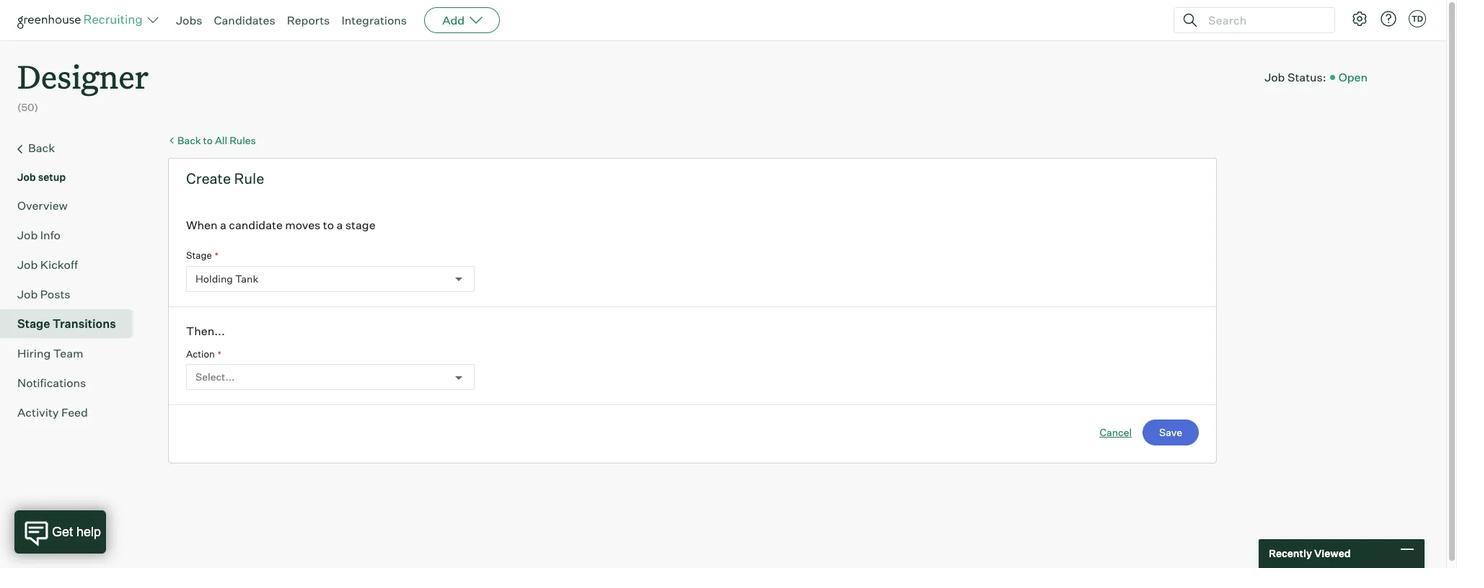 Task type: vqa. For each thing, say whether or not it's contained in the screenshot.
Underline dropdown button
no



Task type: locate. For each thing, give the bounding box(es) containing it.
job status:
[[1265, 70, 1327, 84]]

stage up hiring
[[17, 317, 50, 331]]

td button
[[1409, 10, 1427, 27]]

feed
[[61, 405, 88, 420]]

1 vertical spatial to
[[323, 218, 334, 232]]

overview link
[[17, 197, 127, 214]]

open
[[1339, 70, 1368, 84]]

job for job status:
[[1265, 70, 1285, 84]]

all
[[215, 134, 227, 146]]

to
[[203, 134, 213, 146], [323, 218, 334, 232]]

back for back to all rules
[[178, 134, 201, 146]]

job left setup
[[17, 171, 36, 183]]

save
[[1160, 427, 1183, 439]]

info
[[40, 228, 61, 242]]

job for job kickoff
[[17, 257, 38, 272]]

add
[[442, 13, 465, 27]]

stage up holding
[[186, 250, 212, 261]]

to left all
[[203, 134, 213, 146]]

holding tank
[[196, 273, 258, 285]]

0 horizontal spatial a
[[220, 218, 226, 232]]

stage inside stage transitions link
[[17, 317, 50, 331]]

kickoff
[[40, 257, 78, 272]]

overview
[[17, 198, 68, 213]]

designer (50)
[[17, 55, 149, 113]]

a left stage
[[337, 218, 343, 232]]

to right 'moves'
[[323, 218, 334, 232]]

candidates
[[214, 13, 275, 27]]

Search text field
[[1205, 10, 1322, 31]]

job left info on the left top of the page
[[17, 228, 38, 242]]

jobs link
[[176, 13, 202, 27]]

back up job setup
[[28, 140, 55, 155]]

1 horizontal spatial back
[[178, 134, 201, 146]]

1 horizontal spatial stage
[[186, 250, 212, 261]]

0 vertical spatial to
[[203, 134, 213, 146]]

1 vertical spatial stage
[[17, 317, 50, 331]]

0 horizontal spatial to
[[203, 134, 213, 146]]

stage for stage
[[186, 250, 212, 261]]

back link
[[17, 139, 127, 158]]

back left all
[[178, 134, 201, 146]]

transitions
[[53, 317, 116, 331]]

back inside 'link'
[[178, 134, 201, 146]]

job kickoff
[[17, 257, 78, 272]]

job left the posts at the left bottom of page
[[17, 287, 38, 301]]

hiring team link
[[17, 345, 127, 362]]

1 horizontal spatial a
[[337, 218, 343, 232]]

then...
[[186, 324, 225, 338]]

back
[[178, 134, 201, 146], [28, 140, 55, 155]]

reports
[[287, 13, 330, 27]]

job for job setup
[[17, 171, 36, 183]]

save button
[[1143, 420, 1199, 446]]

job posts
[[17, 287, 70, 301]]

notifications
[[17, 376, 86, 390]]

(50)
[[17, 101, 38, 113]]

job left kickoff
[[17, 257, 38, 272]]

integrations
[[342, 13, 407, 27]]

0 horizontal spatial stage
[[17, 317, 50, 331]]

0 horizontal spatial back
[[28, 140, 55, 155]]

2 a from the left
[[337, 218, 343, 232]]

activity feed
[[17, 405, 88, 420]]

1 horizontal spatial to
[[323, 218, 334, 232]]

a right when
[[220, 218, 226, 232]]

job for job posts
[[17, 287, 38, 301]]

a
[[220, 218, 226, 232], [337, 218, 343, 232]]

designer
[[17, 55, 149, 97]]

td button
[[1406, 7, 1429, 30]]

notifications link
[[17, 374, 127, 392]]

when
[[186, 218, 218, 232]]

stage
[[186, 250, 212, 261], [17, 317, 50, 331]]

0 vertical spatial stage
[[186, 250, 212, 261]]

team
[[53, 346, 83, 361]]

job left status:
[[1265, 70, 1285, 84]]

job
[[1265, 70, 1285, 84], [17, 171, 36, 183], [17, 228, 38, 242], [17, 257, 38, 272], [17, 287, 38, 301]]

job info
[[17, 228, 61, 242]]

activity
[[17, 405, 59, 420]]



Task type: describe. For each thing, give the bounding box(es) containing it.
viewed
[[1315, 548, 1351, 560]]

create rule
[[186, 170, 264, 188]]

when a candidate moves to a stage
[[186, 218, 376, 232]]

configure image
[[1352, 10, 1369, 27]]

hiring team
[[17, 346, 83, 361]]

tank
[[235, 273, 258, 285]]

stage transitions
[[17, 317, 116, 331]]

integrations link
[[342, 13, 407, 27]]

activity feed link
[[17, 404, 127, 421]]

greenhouse recruiting image
[[17, 12, 147, 29]]

jobs
[[176, 13, 202, 27]]

job for job info
[[17, 228, 38, 242]]

back for back
[[28, 140, 55, 155]]

back to all rules link
[[168, 133, 1217, 147]]

posts
[[40, 287, 70, 301]]

to inside 'link'
[[203, 134, 213, 146]]

candidates link
[[214, 13, 275, 27]]

rule
[[234, 170, 264, 188]]

rules
[[230, 134, 256, 146]]

td
[[1412, 14, 1424, 24]]

designer link
[[17, 40, 149, 100]]

stage
[[346, 218, 376, 232]]

select...
[[196, 371, 235, 383]]

job info link
[[17, 226, 127, 244]]

job kickoff link
[[17, 256, 127, 273]]

1 a from the left
[[220, 218, 226, 232]]

moves
[[285, 218, 321, 232]]

hiring
[[17, 346, 51, 361]]

stage for stage transitions
[[17, 317, 50, 331]]

job posts link
[[17, 286, 127, 303]]

add button
[[424, 7, 500, 33]]

reports link
[[287, 13, 330, 27]]

status:
[[1288, 70, 1327, 84]]

cancel
[[1100, 427, 1132, 439]]

setup
[[38, 171, 66, 183]]

action
[[186, 348, 215, 360]]

candidate
[[229, 218, 283, 232]]

holding
[[196, 273, 233, 285]]

create
[[186, 170, 231, 188]]

recently viewed
[[1269, 548, 1351, 560]]

back to all rules
[[178, 134, 256, 146]]

cancel link
[[1100, 426, 1132, 440]]

stage transitions link
[[17, 315, 127, 332]]

recently
[[1269, 548, 1313, 560]]

job setup
[[17, 171, 66, 183]]



